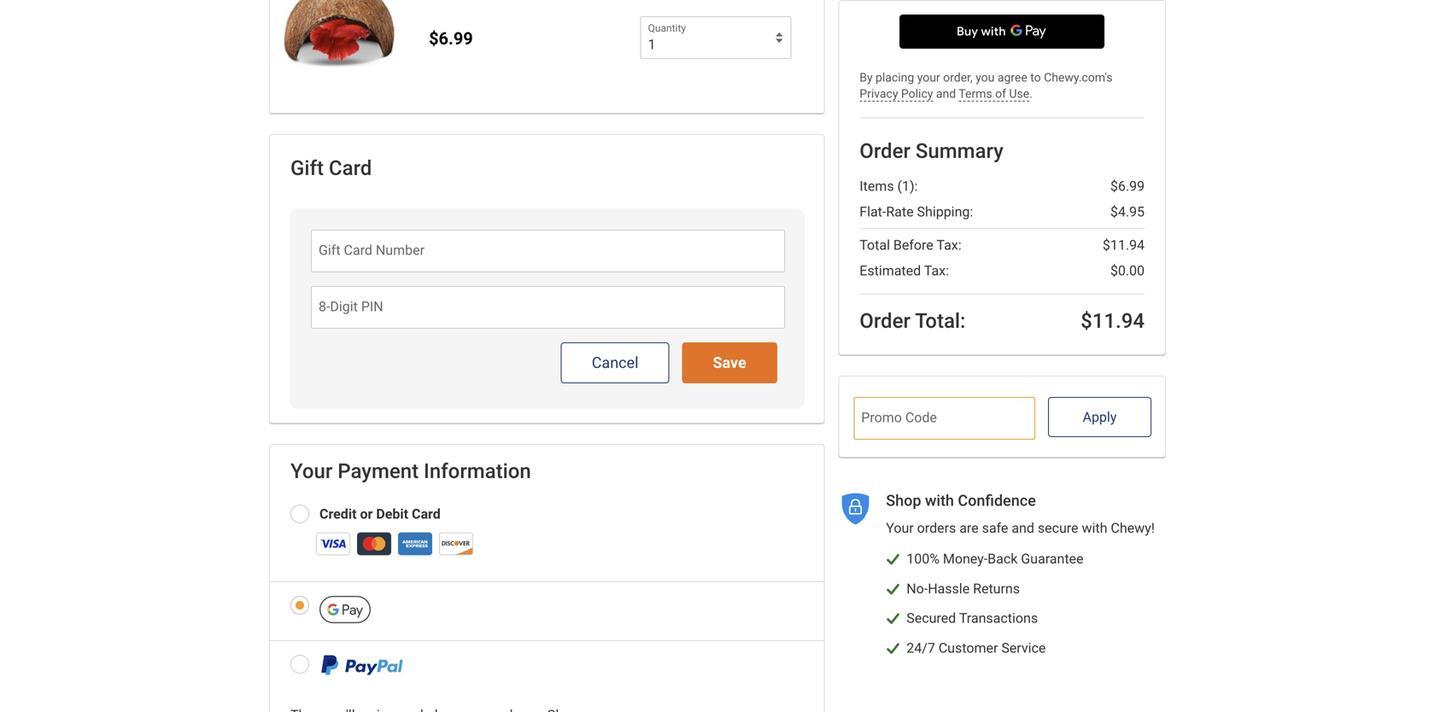 Task type: locate. For each thing, give the bounding box(es) containing it.
with up orders
[[925, 492, 954, 510]]

card right gift
[[329, 156, 372, 180]]

0 vertical spatial and
[[936, 87, 956, 101]]

by placing your order, you agree to chewy.com's privacy policy and terms of use .
[[860, 70, 1113, 101]]

and inside by placing your order, you agree to chewy.com's privacy policy and terms of use .
[[936, 87, 956, 101]]

visa image
[[313, 524, 354, 565], [320, 540, 346, 548]]

estimated tax:
[[860, 263, 949, 279]]

$11.94 for order total:
[[1081, 309, 1145, 333]]

$11.94 down $0.00
[[1081, 309, 1145, 333]]

shop with confidence
[[886, 492, 1036, 510]]

terms of use link
[[959, 87, 1029, 102]]

customer
[[939, 640, 998, 656]]

money-
[[943, 551, 988, 567]]

0 vertical spatial order
[[860, 139, 911, 163]]

24/7
[[907, 640, 935, 656]]

0 vertical spatial with
[[925, 492, 954, 510]]

1 vertical spatial tax:
[[924, 263, 949, 279]]

1 vertical spatial $6.99
[[1110, 178, 1145, 194]]

total:
[[915, 309, 966, 333]]

chewy.com's
[[1044, 70, 1113, 84]]

order,
[[943, 70, 973, 84]]

0 vertical spatial $11.94
[[1103, 237, 1145, 253]]

apply button
[[1048, 397, 1151, 437]]

$11.94
[[1103, 237, 1145, 253], [1081, 309, 1145, 333]]

1 vertical spatial card
[[412, 506, 441, 522]]

privacy policy link
[[860, 87, 933, 102]]

0 horizontal spatial $6.99
[[429, 28, 473, 49]]

1 horizontal spatial your
[[886, 520, 914, 537]]

shipping:
[[917, 204, 973, 220]]

and right 'safe'
[[1012, 520, 1034, 537]]

None telephone field
[[311, 286, 785, 329]]

2 order from the top
[[860, 309, 911, 333]]

None telephone field
[[311, 230, 785, 272]]

1 vertical spatial and
[[1012, 520, 1034, 537]]

cancel button
[[561, 343, 669, 384]]

tax:
[[937, 237, 962, 253], [924, 263, 949, 279]]

with right secure
[[1082, 520, 1107, 537]]

confidence
[[958, 492, 1036, 510]]

promo code form
[[846, 390, 1158, 440]]

.
[[1029, 87, 1033, 101]]

order up items (1):
[[860, 139, 911, 163]]

100% money-back guarantee
[[907, 551, 1084, 567]]

safe
[[982, 520, 1008, 537]]

order down estimated
[[860, 309, 911, 333]]

returns
[[973, 581, 1020, 597]]

gift card element
[[269, 134, 825, 424]]

1 vertical spatial with
[[1082, 520, 1107, 537]]

order
[[860, 139, 911, 163], [860, 309, 911, 333]]

1 horizontal spatial with
[[1082, 520, 1107, 537]]

items
[[860, 178, 894, 194]]

1 order from the top
[[860, 139, 911, 163]]

your
[[290, 459, 333, 483], [886, 520, 914, 537]]

$6.99
[[429, 28, 473, 49], [1110, 178, 1145, 194]]

0 horizontal spatial your
[[290, 459, 333, 483]]

secured transactions
[[907, 611, 1038, 627]]

and down order,
[[936, 87, 956, 101]]

use
[[1009, 87, 1029, 101]]

1 vertical spatial your
[[886, 520, 914, 537]]

flat-
[[860, 204, 886, 220]]

mastercard image
[[354, 524, 395, 565]]

summary
[[916, 139, 1004, 163]]

order total:
[[860, 309, 966, 333]]

none field inside promo code form
[[854, 397, 1035, 440]]

card up american express image
[[412, 506, 441, 522]]

secured
[[907, 611, 956, 627]]

estimated
[[860, 263, 921, 279]]

1 horizontal spatial card
[[412, 506, 441, 522]]

flat-rate shipping:
[[860, 204, 973, 220]]

1 vertical spatial order
[[860, 309, 911, 333]]

back
[[988, 551, 1018, 567]]

0 vertical spatial card
[[329, 156, 372, 180]]

your up credit
[[290, 459, 333, 483]]

tax: down before
[[924, 263, 949, 279]]

0 horizontal spatial and
[[936, 87, 956, 101]]

tax: down shipping:
[[937, 237, 962, 253]]

your
[[917, 70, 940, 84]]

terms
[[959, 87, 992, 101]]

0 horizontal spatial with
[[925, 492, 954, 510]]

order for order summary
[[860, 139, 911, 163]]

with
[[925, 492, 954, 510], [1082, 520, 1107, 537]]

and
[[936, 87, 956, 101], [1012, 520, 1034, 537]]

to
[[1030, 70, 1041, 84]]

your down shop
[[886, 520, 914, 537]]

of
[[995, 87, 1006, 101]]

your orders are safe and secure with chewy!
[[886, 520, 1155, 537]]

0 vertical spatial your
[[290, 459, 333, 483]]

card
[[329, 156, 372, 180], [412, 506, 441, 522]]

$11.94 up $0.00
[[1103, 237, 1145, 253]]

1 vertical spatial $11.94
[[1081, 309, 1145, 333]]

None field
[[854, 397, 1035, 440]]



Task type: vqa. For each thing, say whether or not it's contained in the screenshot.


Task type: describe. For each thing, give the bounding box(es) containing it.
•••••• button
[[900, 15, 1105, 49]]

guarantee
[[1021, 551, 1084, 567]]

hassle
[[928, 581, 970, 597]]

none telephone field inside gift card element
[[311, 230, 785, 272]]

no-
[[907, 581, 928, 597]]

card inside 'your payment information' element
[[412, 506, 441, 522]]

order summary
[[860, 139, 1004, 163]]

$4.95
[[1110, 204, 1145, 220]]

0 vertical spatial $6.99
[[429, 28, 473, 49]]

chewy!
[[1111, 520, 1155, 537]]

are
[[959, 520, 979, 537]]

items (1):
[[860, 178, 918, 194]]

0 vertical spatial tax:
[[937, 237, 962, 253]]

gift card
[[290, 156, 372, 180]]

apply
[[1083, 409, 1117, 425]]

order for order total:
[[860, 309, 911, 333]]

total before tax:
[[860, 237, 962, 253]]

0 horizontal spatial card
[[329, 156, 372, 180]]

shop
[[886, 492, 921, 510]]

agree
[[998, 70, 1027, 84]]

sungrow betta fish hideout cave, decoration for aquarium & gecko tank image
[[277, 0, 402, 79]]

credit or debit card
[[319, 506, 441, 522]]

no-hassle returns
[[907, 581, 1020, 597]]

your for your payment information
[[290, 459, 333, 483]]

save
[[713, 354, 746, 372]]

policy
[[901, 87, 933, 101]]

secure
[[1038, 520, 1078, 537]]

total
[[860, 237, 890, 253]]

debit
[[376, 506, 408, 522]]

information
[[424, 459, 531, 483]]

service
[[1001, 640, 1046, 656]]

your payment information
[[290, 459, 531, 483]]

$0.00
[[1110, 263, 1145, 279]]

transactions
[[959, 611, 1038, 627]]

$11.94 for total before tax:
[[1103, 237, 1145, 253]]

24/7 customer service
[[907, 640, 1046, 656]]

or
[[360, 506, 373, 522]]

100%
[[907, 551, 940, 567]]

discover image
[[436, 524, 477, 565]]

none telephone field inside gift card element
[[311, 286, 785, 329]]

gift
[[290, 156, 324, 180]]

by
[[860, 70, 873, 84]]

1 horizontal spatial and
[[1012, 520, 1034, 537]]

cancel
[[592, 354, 638, 372]]

payment
[[338, 459, 419, 483]]

before
[[893, 237, 933, 253]]

placing
[[876, 70, 914, 84]]

american express image
[[395, 524, 436, 565]]

your payment information element
[[269, 444, 825, 712]]

1 horizontal spatial $6.99
[[1110, 178, 1145, 194]]

you
[[976, 70, 995, 84]]

credit
[[319, 506, 357, 522]]

save button
[[682, 343, 777, 384]]

orders
[[917, 520, 956, 537]]

paypal image
[[319, 655, 405, 676]]

rate
[[886, 204, 914, 220]]

privacy
[[860, 87, 898, 101]]

(1):
[[897, 178, 918, 194]]

your for your orders are safe and secure with chewy!
[[886, 520, 914, 537]]



